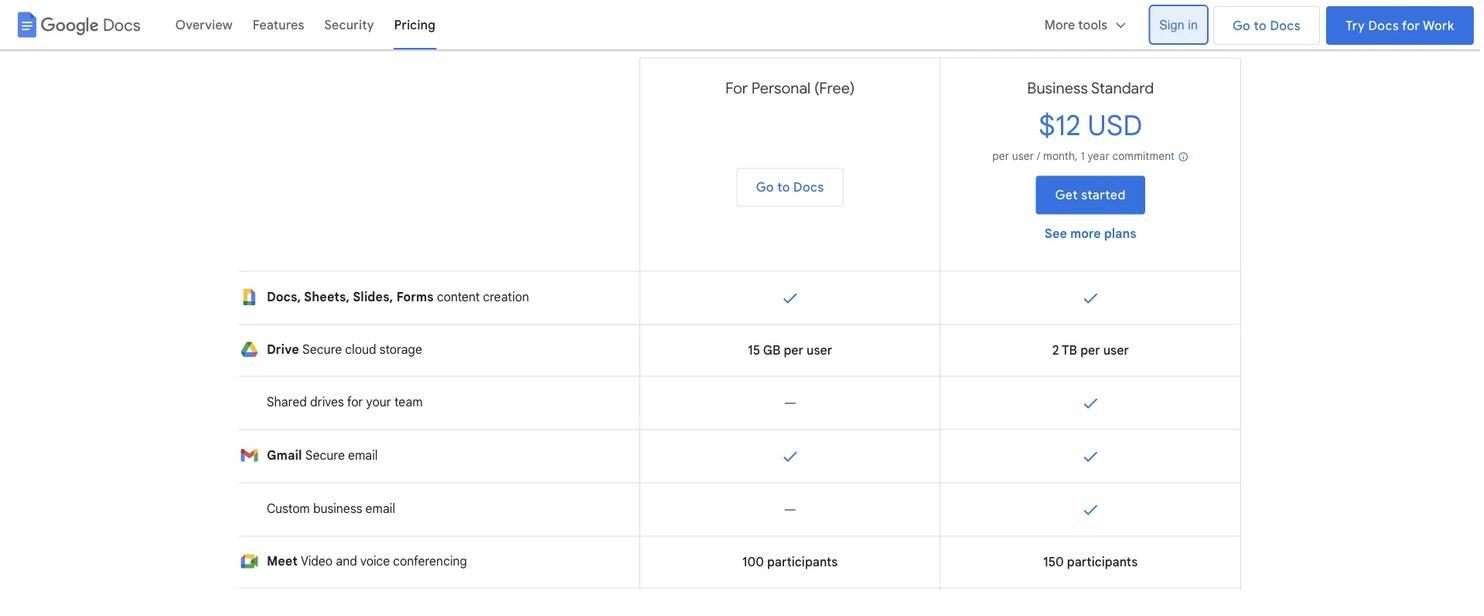 Task type: describe. For each thing, give the bounding box(es) containing it.
work
[[1423, 18, 1455, 33]]

meet
[[267, 554, 298, 570]]

business
[[1027, 78, 1088, 97]]

/
[[1037, 150, 1040, 163]]

150
[[1043, 555, 1064, 570]]

100
[[742, 555, 764, 570]]

get started link
[[1036, 176, 1145, 215]]

user for 2
[[1103, 343, 1129, 358]]

$12 usd per user / month, 1 year commitment info
[[992, 108, 1189, 163]]

2
[[1052, 343, 1059, 358]]

24px image
[[1114, 18, 1128, 32]]

info
[[1178, 150, 1189, 163]]

more
[[1070, 226, 1101, 242]]

google docs image
[[240, 288, 259, 307]]

drive
[[267, 342, 299, 358]]

docs,
[[267, 290, 301, 305]]

secure for 15 gb per user
[[302, 342, 342, 358]]

drives
[[310, 395, 344, 410]]

commitment
[[1112, 150, 1175, 163]]

docs, sheets, slides, forms content creation
[[267, 290, 529, 305]]

secure for done
[[305, 448, 345, 464]]

for for your
[[347, 395, 363, 410]]

participants for 150 participants
[[1067, 555, 1138, 570]]

for personal (free)
[[725, 78, 855, 97]]

sign in link
[[1150, 6, 1207, 43]]

storage
[[379, 342, 422, 358]]

0 vertical spatial go
[[1233, 18, 1251, 33]]

0 vertical spatial go to docs
[[1233, 18, 1301, 33]]

0 horizontal spatial to
[[777, 180, 790, 195]]

overview
[[175, 17, 233, 33]]

creation
[[483, 290, 529, 305]]

forms
[[396, 290, 434, 305]]

meet video and voice conferencing
[[267, 554, 467, 570]]

email for custom business email
[[365, 502, 395, 517]]

tb
[[1062, 343, 1077, 358]]

cloud
[[345, 342, 376, 358]]

docs link
[[6, 6, 147, 43]]

shared
[[267, 395, 307, 410]]

video
[[301, 554, 333, 570]]

custom business email
[[267, 502, 395, 517]]

see more plans link
[[1045, 226, 1137, 242]]

1 vertical spatial go to docs
[[756, 180, 824, 195]]

100 participants
[[742, 555, 838, 570]]

get started
[[1055, 188, 1126, 203]]

list containing overview
[[148, 0, 1150, 49]]

pricing
[[394, 17, 436, 33]]

150 participants
[[1043, 555, 1138, 570]]

1
[[1081, 150, 1085, 163]]

month,
[[1043, 150, 1078, 163]]

sheets,
[[304, 290, 350, 305]]



Task type: locate. For each thing, give the bounding box(es) containing it.
info button
[[1178, 150, 1189, 163]]

your
[[366, 395, 391, 410]]

see more plans
[[1045, 226, 1137, 242]]

1 horizontal spatial for
[[1402, 18, 1420, 33]]

user right gb
[[807, 343, 832, 358]]

1 horizontal spatial participants
[[1067, 555, 1138, 570]]

1 participants from the left
[[767, 555, 838, 570]]

15
[[748, 343, 760, 358]]

security link
[[314, 6, 384, 43]]

1 vertical spatial email
[[365, 502, 395, 517]]

1 horizontal spatial per
[[992, 150, 1009, 163]]

team
[[394, 395, 423, 410]]

1 vertical spatial to
[[777, 180, 790, 195]]

0 vertical spatial for
[[1402, 18, 1420, 33]]

0 horizontal spatial go to docs
[[756, 180, 824, 195]]

features link
[[243, 6, 314, 43]]

2 tb per user
[[1052, 343, 1129, 358]]

remove down the 15 gb per user
[[781, 394, 799, 413]]

1 vertical spatial for
[[347, 395, 363, 410]]

secure right gmail
[[305, 448, 345, 464]]

0 horizontal spatial go
[[756, 180, 774, 195]]

participants
[[767, 555, 838, 570], [1067, 555, 1138, 570]]

0 horizontal spatial for
[[347, 395, 363, 410]]

try docs for work
[[1346, 18, 1455, 33]]

(free)
[[814, 78, 855, 97]]

2 participants from the left
[[1067, 555, 1138, 570]]

for left your
[[347, 395, 363, 410]]

1 horizontal spatial go
[[1233, 18, 1251, 33]]

voice
[[360, 554, 390, 570]]

for
[[1402, 18, 1420, 33], [347, 395, 363, 410]]

more tools
[[1045, 17, 1108, 33]]

1 vertical spatial go
[[756, 180, 774, 195]]

per left /
[[992, 150, 1009, 163]]

0 vertical spatial secure
[[302, 342, 342, 358]]

started
[[1081, 188, 1126, 203]]

per right gb
[[784, 343, 803, 358]]

user left /
[[1012, 150, 1034, 163]]

participants for 100 participants
[[767, 555, 838, 570]]

per right tb
[[1080, 343, 1100, 358]]

participants right 100
[[767, 555, 838, 570]]

0 vertical spatial email
[[348, 448, 378, 464]]

business standard
[[1027, 78, 1154, 97]]

0 vertical spatial go to docs link
[[1213, 6, 1320, 45]]

1 vertical spatial remove
[[781, 501, 799, 519]]

tools
[[1078, 17, 1108, 33]]

user inside $12 usd per user / month, 1 year commitment info
[[1012, 150, 1034, 163]]

google meet image
[[240, 553, 259, 571]]

0 horizontal spatial user
[[807, 343, 832, 358]]

email
[[348, 448, 378, 464], [365, 502, 395, 517]]

remove
[[781, 394, 799, 413], [781, 501, 799, 519]]

1 remove from the top
[[781, 394, 799, 413]]

pricing link
[[384, 6, 446, 43]]

get
[[1055, 188, 1078, 203]]

see
[[1045, 226, 1067, 242]]

docs icon image
[[13, 11, 41, 39]]

0 horizontal spatial per
[[784, 343, 803, 358]]

shared drives for your team
[[267, 395, 423, 410]]

and
[[336, 554, 357, 570]]

go
[[1233, 18, 1251, 33], [756, 180, 774, 195]]

in
[[1188, 17, 1198, 32]]

usd
[[1087, 108, 1143, 143]]

per for 15
[[784, 343, 803, 358]]

more tools link
[[1035, 6, 1138, 43]]

1 horizontal spatial go to docs link
[[1213, 6, 1320, 45]]

secure
[[302, 342, 342, 358], [305, 448, 345, 464]]

year
[[1088, 150, 1110, 163]]

try docs for work link
[[1326, 6, 1474, 45]]

remove for shared drives for your team
[[781, 394, 799, 413]]

user for 15
[[807, 343, 832, 358]]

for left work
[[1402, 18, 1420, 33]]

to
[[1254, 18, 1267, 33], [777, 180, 790, 195]]

try
[[1346, 18, 1365, 33]]

features
[[253, 17, 304, 33]]

15 gb per user
[[748, 343, 832, 358]]

plans
[[1104, 226, 1137, 242]]

security
[[325, 17, 374, 33]]

gb
[[763, 343, 781, 358]]

conferencing
[[393, 554, 467, 570]]

participants right the 150
[[1067, 555, 1138, 570]]

sign in
[[1159, 17, 1198, 32]]

1 horizontal spatial to
[[1254, 18, 1267, 33]]

0 horizontal spatial participants
[[767, 555, 838, 570]]

drive secure cloud storage
[[267, 342, 422, 358]]

email down your
[[348, 448, 378, 464]]

email for gmail secure email
[[348, 448, 378, 464]]

$12
[[1039, 108, 1081, 143]]

custom
[[267, 502, 310, 517]]

0 horizontal spatial go to docs link
[[737, 168, 844, 207]]

per
[[992, 150, 1009, 163], [784, 343, 803, 358], [1080, 343, 1100, 358]]

per for $12
[[992, 150, 1009, 163]]

gmail secure email
[[267, 448, 378, 464]]

google gmail image
[[240, 447, 259, 465]]

2 remove from the top
[[781, 501, 799, 519]]

list
[[148, 0, 1150, 49]]

standard
[[1091, 78, 1154, 97]]

email right business
[[365, 502, 395, 517]]

1 vertical spatial go to docs link
[[737, 168, 844, 207]]

done
[[781, 289, 799, 307], [1081, 289, 1100, 307], [1081, 394, 1100, 413], [781, 447, 799, 466], [1081, 447, 1100, 466], [1081, 501, 1100, 519]]

sign
[[1159, 17, 1185, 32]]

for
[[725, 78, 748, 97]]

overview link
[[165, 6, 243, 43]]

go to docs
[[1233, 18, 1301, 33], [756, 180, 824, 195]]

2 horizontal spatial user
[[1103, 343, 1129, 358]]

docs
[[103, 14, 141, 35], [1270, 18, 1301, 33], [1368, 18, 1399, 33], [794, 180, 824, 195]]

per inside $12 usd per user / month, 1 year commitment info
[[992, 150, 1009, 163]]

user right tb
[[1103, 343, 1129, 358]]

remove for custom business email
[[781, 501, 799, 519]]

user for $12
[[1012, 150, 1034, 163]]

remove up 100 participants
[[781, 501, 799, 519]]

personal
[[752, 78, 811, 97]]

more
[[1045, 17, 1075, 33]]

2 horizontal spatial per
[[1080, 343, 1100, 358]]

content
[[437, 290, 480, 305]]

for for work
[[1402, 18, 1420, 33]]

1 vertical spatial secure
[[305, 448, 345, 464]]

go to docs link
[[1213, 6, 1320, 45], [737, 168, 844, 207]]

user
[[1012, 150, 1034, 163], [807, 343, 832, 358], [1103, 343, 1129, 358]]

business
[[313, 502, 362, 517]]

slides,
[[353, 290, 393, 305]]

1 horizontal spatial user
[[1012, 150, 1034, 163]]

google drive image
[[240, 341, 259, 359]]

0 vertical spatial remove
[[781, 394, 799, 413]]

gmail
[[267, 448, 302, 464]]

per for 2
[[1080, 343, 1100, 358]]

1 horizontal spatial go to docs
[[1233, 18, 1301, 33]]

0 vertical spatial to
[[1254, 18, 1267, 33]]

secure left cloud
[[302, 342, 342, 358]]



Task type: vqa. For each thing, say whether or not it's contained in the screenshot.
send product feedback BUTTON
no



